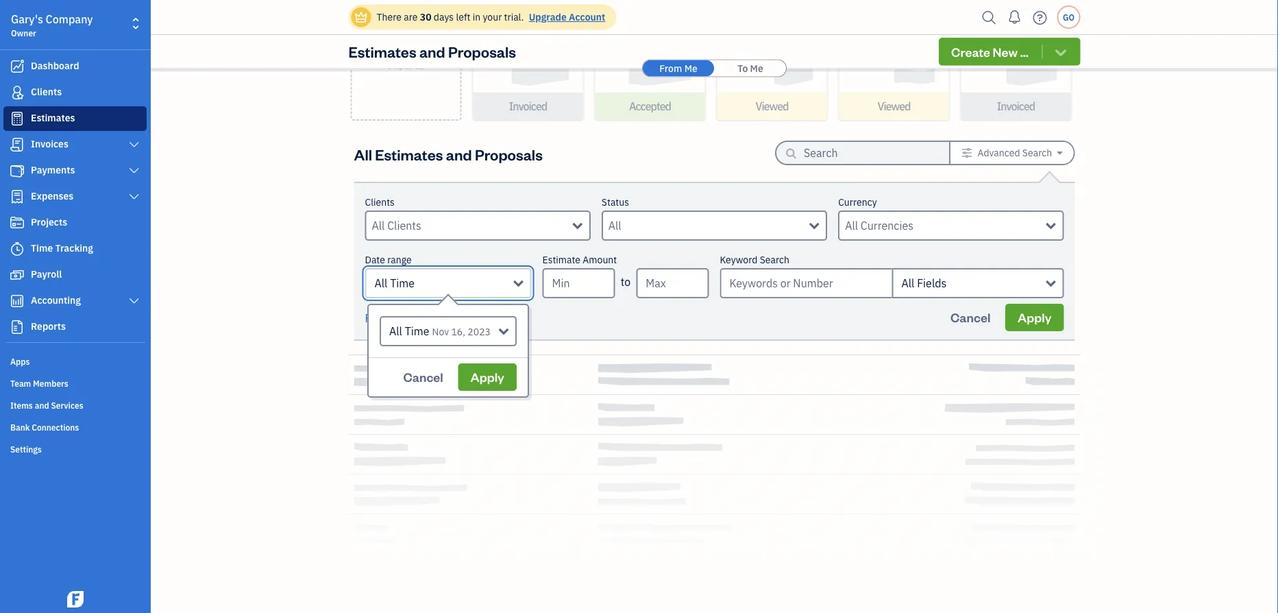 Task type: describe. For each thing, give the bounding box(es) containing it.
Estimate Amount Maximum text field
[[637, 268, 709, 298]]

invoice image
[[9, 138, 25, 152]]

dashboard image
[[9, 60, 25, 73]]

keyword
[[720, 253, 758, 266]]

apps link
[[3, 350, 147, 371]]

members
[[33, 378, 68, 389]]

account
[[569, 11, 606, 23]]

all time
[[375, 276, 415, 290]]

gary's company owner
[[11, 12, 93, 38]]

estimate amount
[[543, 253, 617, 266]]

there are 30 days left in your trial. upgrade account
[[377, 11, 606, 23]]

from
[[660, 62, 683, 74]]

tracking
[[55, 242, 93, 254]]

accepted
[[629, 99, 671, 113]]

to me link
[[715, 60, 787, 76]]

in
[[473, 11, 481, 23]]

all
[[396, 311, 408, 325]]

time for all time
[[390, 276, 415, 290]]

1 horizontal spatial cancel
[[951, 309, 991, 325]]

advanced search button
[[951, 142, 1074, 164]]

1 viewed from the left
[[756, 99, 789, 113]]

time inside main element
[[31, 242, 53, 254]]

me for from me
[[685, 62, 698, 74]]

expenses
[[31, 190, 74, 202]]

1 invoiced from the left
[[509, 99, 547, 113]]

chart image
[[9, 294, 25, 308]]

Estimate Amount Minimum text field
[[543, 268, 616, 298]]

freshbooks image
[[64, 591, 86, 608]]

settings image
[[962, 147, 973, 158]]

payments link
[[3, 158, 147, 183]]

2 invoiced from the left
[[998, 99, 1036, 113]]

to
[[621, 275, 631, 289]]

clients link
[[3, 80, 147, 105]]

chevron large down image for invoices
[[128, 139, 141, 150]]

2 vertical spatial estimates
[[375, 144, 443, 164]]

create new … for the left create new … dropdown button
[[387, 40, 426, 72]]

time tracking
[[31, 242, 93, 254]]

2 viewed from the left
[[878, 99, 911, 113]]

items
[[10, 400, 33, 411]]

trial.
[[504, 11, 524, 23]]

bank
[[10, 422, 30, 433]]

estimate image
[[9, 112, 25, 125]]

left
[[456, 11, 471, 23]]

time for all time nov 16, 2023
[[405, 324, 430, 338]]

estimates link
[[3, 106, 147, 131]]

all for all fields
[[902, 276, 915, 290]]

dashboard link
[[3, 54, 147, 79]]

Search text field
[[804, 142, 928, 164]]

2023
[[468, 325, 491, 338]]

cancel button for apply button to the bottom
[[391, 363, 456, 391]]

accounting
[[31, 294, 81, 307]]

all estimates and proposals
[[354, 144, 543, 164]]

projects
[[31, 216, 67, 228]]

projects link
[[3, 211, 147, 235]]

all time nov 16, 2023
[[390, 324, 491, 338]]

report image
[[9, 320, 25, 334]]

team
[[10, 378, 31, 389]]

1 vertical spatial clients
[[365, 196, 395, 208]]

amount
[[583, 253, 617, 266]]

apps
[[10, 356, 30, 367]]

all time button
[[365, 268, 532, 298]]

keyword search
[[720, 253, 790, 266]]

dashboard
[[31, 59, 79, 72]]

payment image
[[9, 164, 25, 178]]

invoices
[[31, 137, 69, 150]]

payroll
[[31, 268, 62, 280]]

client image
[[9, 86, 25, 99]]

reset all button
[[365, 310, 408, 326]]

1 horizontal spatial create
[[952, 44, 991, 60]]

… for the right create new … dropdown button
[[1021, 44, 1029, 60]]

apply for apply button to the bottom
[[471, 369, 505, 385]]

cancel button for topmost apply button
[[939, 304, 1003, 331]]

chevron large down image for expenses
[[128, 191, 141, 202]]

your
[[483, 11, 502, 23]]

go to help image
[[1030, 7, 1052, 28]]

status
[[602, 196, 630, 208]]

time tracking link
[[3, 237, 147, 261]]

days
[[434, 11, 454, 23]]

reset
[[365, 311, 393, 325]]

create new … for the right create new … dropdown button
[[952, 44, 1029, 60]]

search image
[[979, 7, 1001, 28]]

and for proposals
[[420, 42, 446, 61]]

all inside date range field
[[390, 324, 402, 338]]

upgrade
[[529, 11, 567, 23]]

reports
[[31, 320, 66, 333]]

bank connections
[[10, 422, 79, 433]]

fields
[[918, 276, 947, 290]]

team members
[[10, 378, 68, 389]]

date
[[365, 253, 385, 266]]

notifications image
[[1004, 3, 1026, 31]]



Task type: locate. For each thing, give the bounding box(es) containing it.
… inside create new …
[[416, 56, 424, 72]]

2 vertical spatial and
[[35, 400, 49, 411]]

apply button down 2023
[[458, 363, 517, 391]]

from me
[[660, 62, 698, 74]]

0 vertical spatial cancel
[[951, 309, 991, 325]]

4 chevron large down image from the top
[[128, 296, 141, 307]]

new for the left create new … dropdown button
[[388, 56, 413, 72]]

viewed
[[756, 99, 789, 113], [878, 99, 911, 113]]

0 horizontal spatial apply button
[[458, 363, 517, 391]]

time
[[31, 242, 53, 254], [390, 276, 415, 290], [405, 324, 430, 338]]

cancel down all fields field
[[951, 309, 991, 325]]

cancel down nov
[[404, 369, 444, 385]]

timer image
[[9, 242, 25, 256]]

1 vertical spatial cancel button
[[391, 363, 456, 391]]

clients inside main element
[[31, 85, 62, 98]]

me
[[685, 62, 698, 74], [751, 62, 764, 74]]

0 vertical spatial clients
[[31, 85, 62, 98]]

chevron large down image down payroll link
[[128, 296, 141, 307]]

0 horizontal spatial invoiced
[[509, 99, 547, 113]]

are
[[404, 11, 418, 23]]

chevrondown image
[[1054, 45, 1069, 59]]

all
[[354, 144, 372, 164], [375, 276, 388, 290], [902, 276, 915, 290], [390, 324, 402, 338]]

settings link
[[3, 438, 147, 459]]

project image
[[9, 216, 25, 230]]

0 vertical spatial search
[[1023, 146, 1053, 159]]

1 horizontal spatial cancel button
[[939, 304, 1003, 331]]

upgrade account link
[[526, 11, 606, 23]]

advanced search
[[978, 146, 1053, 159]]

chevron large down image up expenses link
[[128, 165, 141, 176]]

services
[[51, 400, 83, 411]]

money image
[[9, 268, 25, 282]]

settings
[[10, 444, 42, 455]]

0 horizontal spatial cancel
[[404, 369, 444, 385]]

create new …
[[387, 40, 426, 72], [952, 44, 1029, 60]]

time left nov
[[405, 324, 430, 338]]

new down notifications image
[[993, 44, 1018, 60]]

invoiced
[[509, 99, 547, 113], [998, 99, 1036, 113]]

0 horizontal spatial create new …
[[387, 40, 426, 72]]

… down '30'
[[416, 56, 424, 72]]

go button
[[1058, 5, 1081, 29]]

search inside dropdown button
[[1023, 146, 1053, 159]]

date range
[[365, 253, 412, 266]]

1 vertical spatial apply button
[[458, 363, 517, 391]]

apply down all fields field
[[1018, 309, 1052, 325]]

1 horizontal spatial …
[[1021, 44, 1029, 60]]

apply button down all fields field
[[1006, 304, 1065, 331]]

0 horizontal spatial cancel button
[[391, 363, 456, 391]]

Keyword Search field
[[893, 268, 1065, 298]]

and
[[420, 42, 446, 61], [446, 144, 472, 164], [35, 400, 49, 411]]

search for keyword search
[[760, 253, 790, 266]]

1 horizontal spatial search
[[1023, 146, 1053, 159]]

search for advanced search
[[1023, 146, 1053, 159]]

all fields
[[902, 276, 947, 290]]

all inside 'dropdown button'
[[375, 276, 388, 290]]

expense image
[[9, 190, 25, 204]]

estimates
[[349, 42, 417, 61], [31, 111, 75, 124], [375, 144, 443, 164]]

1 horizontal spatial create new …
[[952, 44, 1029, 60]]

… for the left create new … dropdown button
[[416, 56, 424, 72]]

chevron large down image up payments link
[[128, 139, 141, 150]]

time right timer 'icon'
[[31, 242, 53, 254]]

new
[[993, 44, 1018, 60], [388, 56, 413, 72]]

0 vertical spatial apply
[[1018, 309, 1052, 325]]

2 me from the left
[[751, 62, 764, 74]]

cancel button down all fields field
[[939, 304, 1003, 331]]

connections
[[32, 422, 79, 433]]

1 horizontal spatial apply
[[1018, 309, 1052, 325]]

nov
[[432, 325, 449, 338]]

0 horizontal spatial and
[[35, 400, 49, 411]]

chevron large down image inside expenses link
[[128, 191, 141, 202]]

apply button
[[1006, 304, 1065, 331], [458, 363, 517, 391]]

1 chevron large down image from the top
[[128, 139, 141, 150]]

0 horizontal spatial me
[[685, 62, 698, 74]]

…
[[1021, 44, 1029, 60], [416, 56, 424, 72]]

and inside main element
[[35, 400, 49, 411]]

reports link
[[3, 315, 147, 339]]

1 vertical spatial estimates
[[31, 111, 75, 124]]

time inside date range field
[[405, 324, 430, 338]]

0 vertical spatial time
[[31, 242, 53, 254]]

All Currencies search field
[[846, 217, 1047, 234]]

0 horizontal spatial apply
[[471, 369, 505, 385]]

0 vertical spatial cancel button
[[939, 304, 1003, 331]]

bank connections link
[[3, 416, 147, 437]]

advanced
[[978, 146, 1021, 159]]

30
[[420, 11, 432, 23]]

cancel button down nov
[[391, 363, 456, 391]]

Date Range field
[[380, 316, 517, 346]]

0 horizontal spatial viewed
[[756, 99, 789, 113]]

create down are in the top of the page
[[387, 40, 426, 56]]

new down are in the top of the page
[[388, 56, 413, 72]]

to
[[738, 62, 748, 74]]

caretdown image
[[1058, 147, 1063, 158]]

chevron large down image down payments link
[[128, 191, 141, 202]]

chevron large down image inside the accounting link
[[128, 296, 141, 307]]

new for the right create new … dropdown button
[[993, 44, 1018, 60]]

estimates and proposals
[[349, 42, 516, 61]]

1 vertical spatial search
[[760, 253, 790, 266]]

chevron large down image
[[128, 139, 141, 150], [128, 165, 141, 176], [128, 191, 141, 202], [128, 296, 141, 307]]

apply
[[1018, 309, 1052, 325], [471, 369, 505, 385]]

payroll link
[[3, 263, 147, 287]]

2 horizontal spatial and
[[446, 144, 472, 164]]

0 vertical spatial proposals
[[449, 42, 516, 61]]

estimates for estimates
[[31, 111, 75, 124]]

create down search icon
[[952, 44, 991, 60]]

1 horizontal spatial viewed
[[878, 99, 911, 113]]

owner
[[11, 27, 36, 38]]

items and services link
[[3, 394, 147, 415]]

viewed down to me link
[[756, 99, 789, 113]]

items and services
[[10, 400, 83, 411]]

time inside 'dropdown button'
[[390, 276, 415, 290]]

1 me from the left
[[685, 62, 698, 74]]

1 horizontal spatial me
[[751, 62, 764, 74]]

0 horizontal spatial search
[[760, 253, 790, 266]]

me for to me
[[751, 62, 764, 74]]

chevron large down image for accounting
[[128, 296, 141, 307]]

16,
[[452, 325, 466, 338]]

time down range
[[390, 276, 415, 290]]

chevron large down image inside payments link
[[128, 165, 141, 176]]

2 chevron large down image from the top
[[128, 165, 141, 176]]

search
[[1023, 146, 1053, 159], [760, 253, 790, 266]]

0 horizontal spatial create new … button
[[351, 0, 462, 121]]

create new … button
[[351, 0, 462, 121], [940, 38, 1081, 65]]

1 horizontal spatial and
[[420, 42, 446, 61]]

clients up date
[[365, 196, 395, 208]]

all for all time
[[375, 276, 388, 290]]

0 vertical spatial and
[[420, 42, 446, 61]]

create new … down search icon
[[952, 44, 1029, 60]]

All Clients search field
[[372, 217, 573, 234]]

estimate
[[543, 253, 581, 266]]

1 vertical spatial and
[[446, 144, 472, 164]]

from me link
[[643, 60, 715, 76]]

0 horizontal spatial clients
[[31, 85, 62, 98]]

chevron large down image for payments
[[128, 165, 141, 176]]

1 vertical spatial cancel
[[404, 369, 444, 385]]

1 horizontal spatial apply button
[[1006, 304, 1065, 331]]

proposals
[[449, 42, 516, 61], [475, 144, 543, 164]]

estimates inside estimates link
[[31, 111, 75, 124]]

1 horizontal spatial new
[[993, 44, 1018, 60]]

cancel
[[951, 309, 991, 325], [404, 369, 444, 385]]

Keyword Search text field
[[720, 268, 893, 298]]

1 horizontal spatial clients
[[365, 196, 395, 208]]

expenses link
[[3, 184, 147, 209]]

0 horizontal spatial …
[[416, 56, 424, 72]]

0 horizontal spatial create
[[387, 40, 426, 56]]

currency
[[839, 196, 878, 208]]

1 vertical spatial proposals
[[475, 144, 543, 164]]

main element
[[0, 0, 185, 613]]

payments
[[31, 164, 75, 176]]

go
[[1064, 12, 1075, 23]]

and for services
[[35, 400, 49, 411]]

cancel button
[[939, 304, 1003, 331], [391, 363, 456, 391]]

company
[[46, 12, 93, 26]]

3 chevron large down image from the top
[[128, 191, 141, 202]]

chevron large down image inside invoices link
[[128, 139, 141, 150]]

1 vertical spatial time
[[390, 276, 415, 290]]

new inside create new …
[[388, 56, 413, 72]]

range
[[388, 253, 412, 266]]

crown image
[[354, 10, 369, 24]]

apply down 2023
[[471, 369, 505, 385]]

apply for topmost apply button
[[1018, 309, 1052, 325]]

all for all estimates and proposals
[[354, 144, 372, 164]]

gary's
[[11, 12, 43, 26]]

all inside field
[[902, 276, 915, 290]]

reset all
[[365, 311, 408, 325]]

0 vertical spatial estimates
[[349, 42, 417, 61]]

viewed up search text field
[[878, 99, 911, 113]]

2 vertical spatial time
[[405, 324, 430, 338]]

create new … down are in the top of the page
[[387, 40, 426, 72]]

invoices link
[[3, 132, 147, 157]]

there
[[377, 11, 402, 23]]

… down notifications image
[[1021, 44, 1029, 60]]

team members link
[[3, 372, 147, 393]]

All search field
[[609, 217, 810, 234]]

0 horizontal spatial new
[[388, 56, 413, 72]]

clients down dashboard
[[31, 85, 62, 98]]

create
[[387, 40, 426, 56], [952, 44, 991, 60]]

0 vertical spatial apply button
[[1006, 304, 1065, 331]]

1 horizontal spatial create new … button
[[940, 38, 1081, 65]]

estimates for estimates and proposals
[[349, 42, 417, 61]]

me right from
[[685, 62, 698, 74]]

1 vertical spatial apply
[[471, 369, 505, 385]]

search left caretdown image at the top right
[[1023, 146, 1053, 159]]

accounting link
[[3, 289, 147, 313]]

1 horizontal spatial invoiced
[[998, 99, 1036, 113]]

me right to
[[751, 62, 764, 74]]

search right the keyword
[[760, 253, 790, 266]]

to me
[[738, 62, 764, 74]]



Task type: vqa. For each thing, say whether or not it's contained in the screenshot.
Keyword Search "Text Box"
yes



